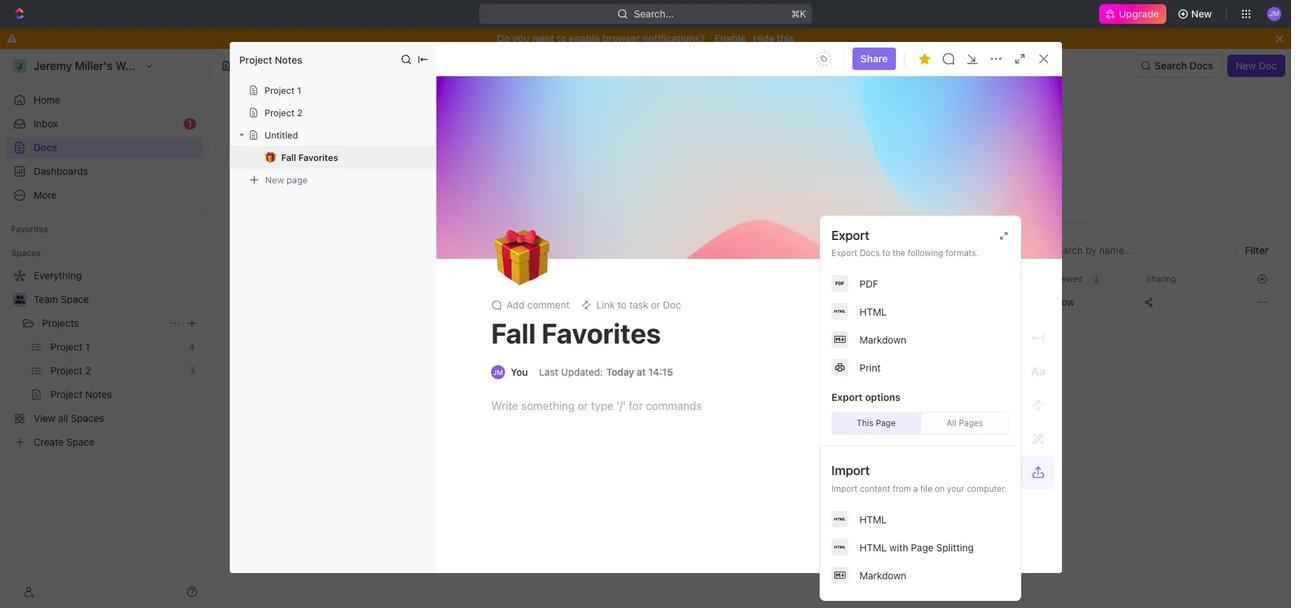 Task type: describe. For each thing, give the bounding box(es) containing it.
1 horizontal spatial page
[[911, 542, 934, 554]]

1 inside sidebar navigation
[[188, 118, 192, 129]]

🎁 button
[[265, 152, 281, 163]]

1 vertical spatial jm
[[493, 368, 503, 377]]

docs up recent
[[235, 60, 258, 71]]

just now
[[1034, 296, 1075, 308]]

project 2
[[265, 107, 303, 118]]

splitting
[[937, 542, 974, 554]]

search
[[1155, 60, 1187, 71]]

export for export
[[832, 228, 870, 243]]

dashboards
[[34, 165, 88, 177]]

new for new
[[1192, 8, 1212, 20]]

🎁 inside 🎁 fall favorites
[[265, 152, 276, 163]]

1 html from the top
[[860, 306, 887, 318]]

by
[[995, 117, 1008, 130]]

search docs
[[1155, 60, 1213, 71]]

new for new doc
[[1236, 60, 1257, 71]]

untitled • for recent
[[263, 142, 306, 154]]

workspace
[[414, 247, 466, 259]]

new button
[[1172, 3, 1221, 25]]

tree inside sidebar navigation
[[6, 265, 203, 454]]

1 cell from the left
[[226, 290, 242, 315]]

2 column header from the left
[[914, 268, 1026, 291]]

favorites inside button
[[11, 224, 48, 235]]

you
[[513, 32, 529, 44]]

assigned
[[479, 247, 521, 259]]

new page
[[265, 174, 308, 185]]

created
[[950, 117, 993, 130]]

2 html from the top
[[860, 514, 887, 526]]

1 horizontal spatial 1
[[297, 85, 301, 96]]

search docs button
[[1135, 55, 1222, 77]]

team
[[34, 294, 58, 306]]

pages
[[959, 418, 983, 429]]

row containing date viewed
[[226, 268, 1275, 291]]

this
[[777, 32, 794, 44]]

updated:
[[561, 366, 603, 378]]

dashboards link
[[6, 160, 203, 183]]

you
[[511, 366, 528, 378]]

file
[[921, 484, 933, 495]]

🎁 left 🎁 dropdown button
[[244, 143, 255, 153]]

1 horizontal spatial projects
[[633, 296, 670, 308]]

0 horizontal spatial project notes
[[239, 54, 302, 66]]

doc inside dropdown button
[[663, 299, 681, 311]]

now
[[1056, 296, 1075, 308]]

jm button
[[1263, 3, 1286, 25]]

tab list containing workspace
[[243, 240, 578, 268]]

export options
[[832, 392, 901, 404]]

project notes link
[[591, 137, 910, 160]]

projects link
[[42, 313, 164, 335]]

all pages
[[947, 418, 983, 429]]

hide
[[753, 32, 775, 44]]

enable
[[715, 32, 746, 44]]

search...
[[634, 8, 674, 20]]

date
[[1034, 274, 1053, 284]]

🎁 fall favorites
[[265, 152, 338, 163]]

just
[[1034, 296, 1054, 308]]

date viewed button
[[1026, 268, 1104, 290]]

or
[[651, 299, 661, 311]]

1 import from the top
[[832, 464, 870, 479]]

with
[[890, 542, 909, 554]]

new for new page
[[265, 174, 284, 185]]

this
[[857, 418, 874, 429]]

me
[[1011, 117, 1027, 130]]

browser
[[603, 32, 640, 44]]

1 vertical spatial project notes
[[617, 142, 678, 154]]

1 column header from the left
[[226, 268, 242, 291]]

project 1
[[265, 85, 301, 96]]

team space link
[[34, 289, 200, 311]]

notifications?
[[643, 32, 705, 44]]

export for export docs to the following formats.
[[832, 248, 858, 259]]

formats.
[[946, 248, 979, 259]]

dropdown menu image
[[813, 48, 836, 70]]

untitled link for recent
[[238, 160, 556, 182]]

want
[[532, 32, 554, 44]]

spaces
[[11, 248, 41, 259]]

2 import from the top
[[832, 484, 858, 495]]

link
[[597, 299, 615, 311]]

enable
[[569, 32, 600, 44]]

notes inside project notes link
[[651, 142, 678, 154]]

home link
[[6, 89, 203, 111]]

comment
[[527, 299, 570, 311]]

🎁 down created
[[950, 143, 961, 153]]

untitled • for created by me
[[970, 142, 1013, 154]]

do
[[497, 32, 510, 44]]

projects inside tree
[[42, 317, 79, 329]]

fall favorites
[[491, 317, 661, 349]]

viewed
[[1055, 274, 1083, 284]]

html with page splitting
[[860, 542, 974, 554]]

last
[[539, 366, 559, 378]]

today
[[607, 366, 634, 378]]

task
[[630, 299, 649, 311]]

🎁 up add
[[494, 225, 550, 291]]

last updated: today at 14:15
[[539, 366, 673, 378]]

do you want to enable browser notifications? enable hide this
[[497, 32, 794, 44]]

export docs to the following formats.
[[832, 248, 979, 259]]



Task type: locate. For each thing, give the bounding box(es) containing it.
1 vertical spatial notes
[[651, 142, 678, 154]]

add comment
[[507, 299, 570, 311]]

projects right link
[[633, 296, 670, 308]]

2 horizontal spatial to
[[883, 248, 891, 259]]

add
[[507, 299, 525, 311]]

pdf
[[860, 278, 878, 290]]

markdown up print
[[860, 334, 907, 346]]

docs right 'search'
[[1190, 60, 1213, 71]]

1 horizontal spatial doc
[[1259, 60, 1277, 71]]

Search by name... text field
[[1052, 240, 1229, 261]]

computer.
[[967, 484, 1007, 495]]

1 horizontal spatial jm
[[1270, 9, 1280, 18]]

1 vertical spatial export
[[832, 248, 858, 259]]

1 vertical spatial markdown
[[860, 570, 907, 582]]

new doc
[[1236, 60, 1277, 71]]

to right link
[[618, 299, 627, 311]]

1 horizontal spatial •
[[1008, 143, 1013, 154]]

1 row from the top
[[226, 268, 1275, 291]]

1 untitled link from the left
[[238, 160, 556, 182]]

share
[[861, 53, 888, 64]]

2 untitled link from the left
[[945, 160, 1263, 182]]

2 untitled • from the left
[[970, 142, 1013, 154]]

0 horizontal spatial notes
[[275, 54, 302, 66]]

2 vertical spatial html
[[860, 542, 887, 554]]

team space
[[34, 294, 89, 306]]

doc right or
[[663, 299, 681, 311]]

tab list
[[243, 240, 578, 268]]

page
[[876, 418, 896, 429], [911, 542, 934, 554]]

recent
[[244, 117, 281, 130]]

0 vertical spatial notes
[[275, 54, 302, 66]]

a
[[914, 484, 918, 495]]

favorites
[[597, 117, 645, 130], [299, 152, 338, 163], [11, 224, 48, 235], [542, 317, 661, 349]]

from
[[893, 484, 911, 495]]

untitled
[[265, 130, 298, 141], [263, 142, 299, 154], [970, 142, 1006, 154], [263, 165, 299, 177], [970, 165, 1006, 177]]

1 vertical spatial page
[[911, 542, 934, 554]]

0 vertical spatial export
[[832, 228, 870, 243]]

jm inside dropdown button
[[1270, 9, 1280, 18]]

1 markdown from the top
[[860, 334, 907, 346]]

untitled •
[[263, 142, 306, 154], [970, 142, 1013, 154]]

2 cell from the left
[[914, 290, 1026, 315]]

• for created by me
[[1008, 143, 1013, 154]]

column header
[[226, 268, 242, 291], [914, 268, 1026, 291]]

0 vertical spatial projects
[[633, 296, 670, 308]]

on
[[935, 484, 945, 495]]

at
[[637, 366, 646, 378]]

new right search docs
[[1236, 60, 1257, 71]]

projects down team space at the left of the page
[[42, 317, 79, 329]]

0 horizontal spatial untitled link
[[238, 160, 556, 182]]

your
[[947, 484, 965, 495]]

0 horizontal spatial fall
[[281, 152, 296, 163]]

0 horizontal spatial to
[[557, 32, 566, 44]]

to left the
[[883, 248, 891, 259]]

2 vertical spatial to
[[618, 299, 627, 311]]

the
[[893, 248, 906, 259]]

markdown
[[860, 334, 907, 346], [860, 570, 907, 582]]

new down 🎁 dropdown button
[[265, 174, 284, 185]]

markdown down with
[[860, 570, 907, 582]]

new inside "button"
[[1192, 8, 1212, 20]]

print
[[860, 362, 881, 374]]

3 html from the top
[[860, 542, 887, 554]]

0 vertical spatial doc
[[1259, 60, 1277, 71]]

0 horizontal spatial page
[[876, 418, 896, 429]]

export up the pdf
[[832, 228, 870, 243]]

page
[[287, 174, 308, 185]]

import left content
[[832, 484, 858, 495]]

0 horizontal spatial untitled •
[[263, 142, 306, 154]]

date viewed
[[1034, 274, 1083, 284]]

all
[[947, 418, 957, 429]]

fall up new page
[[281, 152, 296, 163]]

doc down "jm" dropdown button
[[1259, 60, 1277, 71]]

0 horizontal spatial cell
[[226, 290, 242, 315]]

fall down add
[[491, 317, 536, 349]]

sidebar navigation
[[0, 49, 210, 609]]

import up content
[[832, 464, 870, 479]]

link to task or doc button
[[575, 295, 687, 315]]

table containing projects
[[226, 268, 1275, 317]]

table
[[226, 268, 1275, 317]]

0 vertical spatial fall
[[281, 152, 296, 163]]

14:15
[[649, 366, 673, 378]]

options
[[865, 392, 901, 404]]

html
[[860, 306, 887, 318], [860, 514, 887, 526], [860, 542, 887, 554]]

tree
[[6, 265, 203, 454]]

1 horizontal spatial untitled link
[[945, 160, 1263, 182]]

0 vertical spatial jm
[[1270, 9, 1280, 18]]

1 horizontal spatial untitled •
[[970, 142, 1013, 154]]

0 horizontal spatial new
[[265, 174, 284, 185]]

🎁
[[244, 143, 255, 153], [950, 143, 961, 153], [265, 152, 276, 163], [494, 225, 550, 291]]

0 vertical spatial import
[[832, 464, 870, 479]]

upgrade
[[1119, 8, 1159, 20]]

upgrade link
[[1100, 4, 1166, 24]]

2 horizontal spatial new
[[1236, 60, 1257, 71]]

0 vertical spatial 1
[[297, 85, 301, 96]]

1 vertical spatial to
[[883, 248, 891, 259]]

0 vertical spatial project notes
[[239, 54, 302, 66]]

to inside link to task or doc dropdown button
[[618, 299, 627, 311]]

sharing
[[1146, 274, 1177, 284]]

new up search docs
[[1192, 8, 1212, 20]]

user group image
[[14, 296, 25, 304]]

docs inside button
[[1190, 60, 1213, 71]]

1 vertical spatial projects
[[42, 317, 79, 329]]

1 horizontal spatial notes
[[651, 142, 678, 154]]

• down me
[[1008, 143, 1013, 154]]

new doc button
[[1228, 55, 1286, 77]]

cell
[[226, 290, 242, 315], [914, 290, 1026, 315]]

content
[[860, 484, 891, 495]]

page right this
[[876, 418, 896, 429]]

archived button
[[530, 240, 578, 268]]

untitled link
[[238, 160, 556, 182], [945, 160, 1263, 182]]

2 vertical spatial export
[[832, 392, 863, 404]]

0 vertical spatial page
[[876, 418, 896, 429]]

⌘k
[[791, 8, 807, 20]]

•
[[302, 143, 306, 154], [1008, 143, 1013, 154]]

docs link
[[6, 137, 203, 159]]

2 export from the top
[[832, 248, 858, 259]]

notes
[[275, 54, 302, 66], [651, 142, 678, 154]]

2
[[297, 107, 303, 118]]

1 vertical spatial html
[[860, 514, 887, 526]]

1 horizontal spatial column header
[[914, 268, 1026, 291]]

created by me
[[950, 117, 1027, 130]]

2 vertical spatial new
[[265, 174, 284, 185]]

page right with
[[911, 542, 934, 554]]

0 horizontal spatial column header
[[226, 268, 242, 291]]

import import content from a file on your computer.
[[832, 464, 1007, 495]]

tree containing team space
[[6, 265, 203, 454]]

1
[[297, 85, 301, 96], [188, 118, 192, 129]]

favorites inside 🎁 fall favorites
[[299, 152, 338, 163]]

1 untitled • from the left
[[263, 142, 306, 154]]

1 vertical spatial import
[[832, 484, 858, 495]]

workspace button
[[411, 240, 469, 268]]

1 • from the left
[[302, 143, 306, 154]]

doc
[[1259, 60, 1277, 71], [663, 299, 681, 311]]

untitled • up new page
[[263, 142, 306, 154]]

0 horizontal spatial •
[[302, 143, 306, 154]]

inbox
[[34, 118, 58, 130]]

1 vertical spatial doc
[[663, 299, 681, 311]]

jm
[[1270, 9, 1280, 18], [493, 368, 503, 377]]

jm left you
[[493, 368, 503, 377]]

0 horizontal spatial doc
[[663, 299, 681, 311]]

link to task or doc
[[597, 299, 681, 311]]

following
[[908, 248, 944, 259]]

html down the pdf
[[860, 306, 887, 318]]

0 horizontal spatial 1
[[188, 118, 192, 129]]

2 markdown from the top
[[860, 570, 907, 582]]

0 vertical spatial markdown
[[860, 334, 907, 346]]

1 horizontal spatial new
[[1192, 8, 1212, 20]]

space
[[61, 294, 89, 306]]

archived
[[534, 247, 575, 259]]

export left the
[[832, 248, 858, 259]]

untitled link for created by me
[[945, 160, 1263, 182]]

row containing projects
[[226, 289, 1275, 317]]

0 vertical spatial new
[[1192, 8, 1212, 20]]

home
[[34, 94, 60, 106]]

1 horizontal spatial to
[[618, 299, 627, 311]]

untitled • down created by me
[[970, 142, 1013, 154]]

0 vertical spatial html
[[860, 306, 887, 318]]

• for recent
[[302, 143, 306, 154]]

project notes
[[239, 54, 302, 66], [617, 142, 678, 154]]

0 horizontal spatial jm
[[493, 368, 503, 377]]

• up 'page'
[[302, 143, 306, 154]]

export for export options
[[832, 392, 863, 404]]

export up this
[[832, 392, 863, 404]]

docs left the
[[860, 248, 880, 259]]

1 vertical spatial fall
[[491, 317, 536, 349]]

3 export from the top
[[832, 392, 863, 404]]

assigned button
[[475, 240, 525, 268]]

to right want
[[557, 32, 566, 44]]

html left with
[[860, 542, 887, 554]]

jm up new doc
[[1270, 9, 1280, 18]]

0 horizontal spatial projects
[[42, 317, 79, 329]]

favorites button
[[6, 221, 54, 238]]

1 vertical spatial 1
[[188, 118, 192, 129]]

1 vertical spatial new
[[1236, 60, 1257, 71]]

1 horizontal spatial fall
[[491, 317, 536, 349]]

1 horizontal spatial cell
[[914, 290, 1026, 315]]

1 export from the top
[[832, 228, 870, 243]]

2 • from the left
[[1008, 143, 1013, 154]]

🎁 up new page
[[265, 152, 276, 163]]

fall inside 🎁 fall favorites
[[281, 152, 296, 163]]

export
[[832, 228, 870, 243], [832, 248, 858, 259], [832, 392, 863, 404]]

docs inside sidebar navigation
[[34, 142, 57, 153]]

new
[[1192, 8, 1212, 20], [1236, 60, 1257, 71], [265, 174, 284, 185]]

doc inside button
[[1259, 60, 1277, 71]]

this page
[[857, 418, 896, 429]]

2 row from the top
[[226, 289, 1275, 317]]

new inside button
[[1236, 60, 1257, 71]]

to
[[557, 32, 566, 44], [883, 248, 891, 259], [618, 299, 627, 311]]

docs down inbox
[[34, 142, 57, 153]]

fall
[[281, 152, 296, 163], [491, 317, 536, 349]]

1 horizontal spatial project notes
[[617, 142, 678, 154]]

docs
[[235, 60, 258, 71], [1190, 60, 1213, 71], [34, 142, 57, 153], [860, 248, 880, 259]]

0 vertical spatial to
[[557, 32, 566, 44]]

html down content
[[860, 514, 887, 526]]

row
[[226, 268, 1275, 291], [226, 289, 1275, 317]]

project
[[239, 54, 272, 66], [265, 85, 295, 96], [265, 107, 295, 118], [617, 142, 649, 154]]



Task type: vqa. For each thing, say whether or not it's contained in the screenshot.
on
yes



